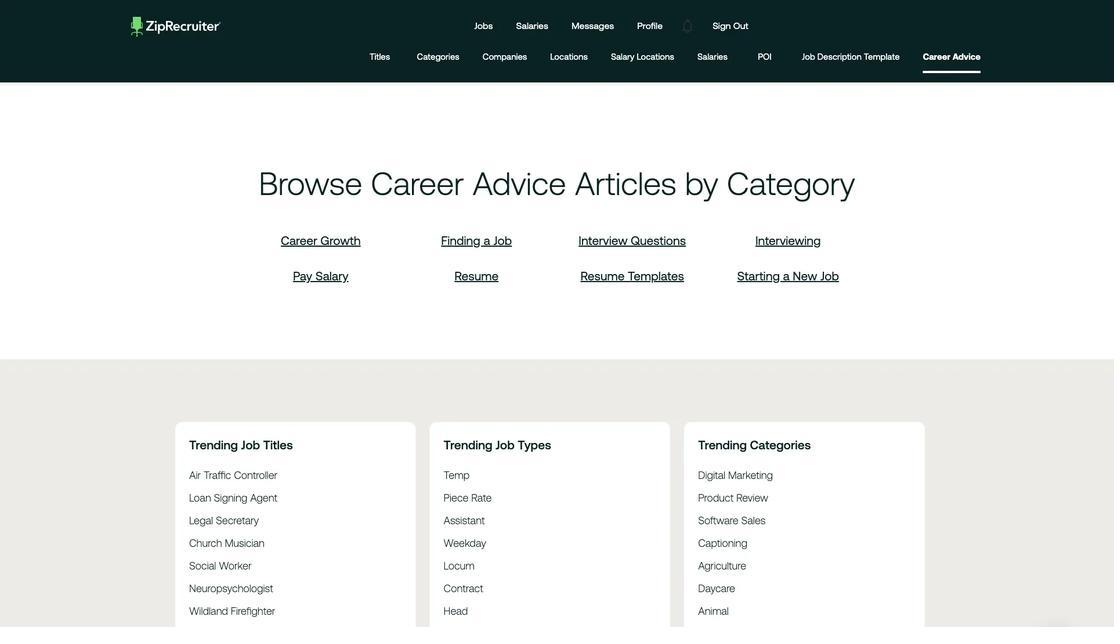 Task type: vqa. For each thing, say whether or not it's contained in the screenshot.
Titles
yes



Task type: describe. For each thing, give the bounding box(es) containing it.
musician
[[225, 537, 265, 549]]

sign
[[713, 20, 731, 31]]

head link
[[444, 605, 468, 617]]

rate
[[472, 492, 492, 504]]

trending for trending job titles
[[189, 438, 238, 452]]

0 horizontal spatial advice
[[473, 165, 567, 201]]

contract
[[444, 582, 484, 594]]

career for career growth
[[281, 233, 318, 247]]

career growth link
[[281, 233, 361, 247]]

traffic
[[204, 469, 231, 481]]

social worker link
[[189, 560, 252, 572]]

salaries inside main element
[[517, 20, 549, 31]]

job right finding
[[494, 233, 512, 247]]

church
[[189, 537, 222, 549]]

poi link
[[751, 42, 779, 73]]

notifications image
[[675, 12, 702, 39]]

2 locations from the left
[[637, 52, 675, 61]]

finding
[[441, 233, 481, 247]]

software sales link
[[699, 514, 766, 526]]

job up controller
[[241, 438, 260, 452]]

finding a job
[[441, 233, 512, 247]]

resume for resume link
[[455, 269, 499, 283]]

growth
[[321, 233, 361, 247]]

pay salary
[[293, 269, 349, 283]]

description
[[818, 52, 862, 61]]

out
[[734, 20, 749, 31]]

tabs element
[[366, 42, 993, 73]]

starting a new job link
[[738, 269, 840, 283]]

companies link
[[483, 42, 527, 73]]

daycare link
[[699, 582, 736, 594]]

0 horizontal spatial salaries link
[[508, 9, 557, 42]]

profile link
[[629, 9, 672, 42]]

starting a new job
[[738, 269, 840, 283]]

neuropsychologist link
[[189, 582, 273, 594]]

captioning link
[[699, 537, 748, 549]]

resume link
[[455, 269, 499, 283]]

messages
[[572, 20, 615, 31]]

jobs
[[474, 20, 493, 31]]

job inside tabs element
[[802, 52, 816, 61]]

social
[[189, 560, 216, 572]]

career growth
[[281, 233, 361, 247]]

wildland firefighter link
[[189, 605, 276, 617]]

social worker
[[189, 560, 252, 572]]

air
[[189, 469, 201, 481]]

marketing
[[729, 469, 774, 481]]

firefighter
[[231, 605, 276, 617]]

jobs link
[[466, 9, 502, 42]]

career advice
[[924, 52, 981, 61]]

types
[[518, 438, 552, 452]]

job right new
[[821, 269, 840, 283]]

agent
[[250, 492, 278, 504]]

job description template
[[802, 52, 900, 61]]

temp link
[[444, 469, 470, 481]]

legal secretary link
[[189, 514, 259, 526]]

poi
[[758, 52, 772, 61]]

agriculture link
[[699, 560, 747, 572]]

trending for trending categories
[[699, 438, 747, 452]]

digital
[[699, 469, 726, 481]]

job description template link
[[802, 42, 900, 73]]

job left "types"
[[496, 438, 515, 452]]

head
[[444, 605, 468, 617]]

sign out link
[[704, 9, 758, 42]]

interview
[[579, 233, 628, 247]]

articles
[[575, 165, 677, 201]]

1 horizontal spatial salaries link
[[698, 42, 728, 73]]

weekday link
[[444, 537, 486, 549]]

categories link
[[417, 42, 460, 73]]

assistant link
[[444, 514, 485, 526]]

ziprecruiter image
[[131, 17, 221, 36]]

resume templates
[[581, 269, 685, 283]]

worker
[[219, 560, 252, 572]]

resume templates link
[[581, 269, 685, 283]]

1 horizontal spatial career
[[371, 165, 464, 201]]

interview questions link
[[579, 233, 686, 247]]

product review link
[[699, 492, 769, 504]]



Task type: locate. For each thing, give the bounding box(es) containing it.
pay salary link
[[293, 269, 349, 283]]

job left description
[[802, 52, 816, 61]]

resume down the finding a job
[[455, 269, 499, 283]]

1 horizontal spatial advice
[[953, 52, 981, 61]]

trending for trending job types
[[444, 438, 493, 452]]

1 resume from the left
[[455, 269, 499, 283]]

1 vertical spatial career
[[371, 165, 464, 201]]

finding a job link
[[441, 233, 512, 247]]

salaries link up the companies
[[508, 9, 557, 42]]

2 horizontal spatial trending
[[699, 438, 747, 452]]

advice
[[953, 52, 981, 61], [473, 165, 567, 201]]

0 horizontal spatial a
[[484, 233, 491, 247]]

0 horizontal spatial categories
[[417, 52, 460, 61]]

trending job titles
[[189, 438, 293, 452]]

2 resume from the left
[[581, 269, 625, 283]]

titles
[[370, 52, 390, 61], [263, 438, 293, 452]]

interview questions
[[579, 233, 686, 247]]

1 vertical spatial salary
[[316, 269, 349, 283]]

locations
[[551, 52, 588, 61], [637, 52, 675, 61]]

review
[[737, 492, 769, 504]]

a left new
[[784, 269, 790, 283]]

categories
[[417, 52, 460, 61], [751, 438, 811, 452]]

resume
[[455, 269, 499, 283], [581, 269, 625, 283]]

template
[[864, 52, 900, 61]]

resume for resume templates
[[581, 269, 625, 283]]

neuropsychologist
[[189, 582, 273, 594]]

trending
[[189, 438, 238, 452], [444, 438, 493, 452], [699, 438, 747, 452]]

1 horizontal spatial salary
[[611, 52, 635, 61]]

1 horizontal spatial salaries
[[698, 52, 728, 61]]

advice inside 'link'
[[953, 52, 981, 61]]

main element
[[122, 9, 993, 42]]

locum
[[444, 560, 475, 572]]

0 horizontal spatial titles
[[263, 438, 293, 452]]

piece
[[444, 492, 469, 504]]

a for starting
[[784, 269, 790, 283]]

0 vertical spatial salaries
[[517, 20, 549, 31]]

locations link
[[551, 42, 588, 73]]

air traffic controller link
[[189, 469, 278, 481]]

browse
[[259, 165, 363, 201]]

trending categories
[[699, 438, 811, 452]]

loan
[[189, 492, 211, 504]]

product
[[699, 492, 734, 504]]

messages link
[[563, 9, 623, 42]]

wildland
[[189, 605, 228, 617]]

browse career advice articles by category
[[259, 165, 856, 201]]

by
[[686, 165, 719, 201]]

digital marketing
[[699, 469, 774, 481]]

digital marketing link
[[699, 469, 774, 481]]

church musician
[[189, 537, 265, 549]]

0 horizontal spatial trending
[[189, 438, 238, 452]]

templates
[[628, 269, 685, 283]]

0 horizontal spatial salary
[[316, 269, 349, 283]]

locations down the profile link
[[637, 52, 675, 61]]

trending up temp link
[[444, 438, 493, 452]]

salary
[[611, 52, 635, 61], [316, 269, 349, 283]]

salaries link
[[508, 9, 557, 42], [698, 42, 728, 73]]

a for finding
[[484, 233, 491, 247]]

sign out
[[713, 20, 749, 31]]

loan signing agent link
[[189, 492, 278, 504]]

categories inside tabs element
[[417, 52, 460, 61]]

piece rate
[[444, 492, 492, 504]]

1 horizontal spatial trending
[[444, 438, 493, 452]]

salaries link down sign
[[698, 42, 728, 73]]

2 trending from the left
[[444, 438, 493, 452]]

category
[[727, 165, 856, 201]]

salary down the profile link
[[611, 52, 635, 61]]

1 vertical spatial categories
[[751, 438, 811, 452]]

software
[[699, 514, 739, 526]]

signing
[[214, 492, 248, 504]]

0 vertical spatial a
[[484, 233, 491, 247]]

0 vertical spatial career
[[924, 52, 951, 61]]

2 horizontal spatial career
[[924, 52, 951, 61]]

job
[[802, 52, 816, 61], [494, 233, 512, 247], [821, 269, 840, 283], [241, 438, 260, 452], [496, 438, 515, 452]]

wildland firefighter
[[189, 605, 276, 617]]

1 horizontal spatial categories
[[751, 438, 811, 452]]

loan signing agent
[[189, 492, 278, 504]]

trending up traffic
[[189, 438, 238, 452]]

legal
[[189, 514, 213, 526]]

church musician link
[[189, 537, 265, 549]]

agriculture
[[699, 560, 747, 572]]

1 vertical spatial advice
[[473, 165, 567, 201]]

companies
[[483, 52, 527, 61]]

a right finding
[[484, 233, 491, 247]]

air traffic controller
[[189, 469, 278, 481]]

career for career advice
[[924, 52, 951, 61]]

0 vertical spatial categories
[[417, 52, 460, 61]]

salary inside tabs element
[[611, 52, 635, 61]]

animal
[[699, 605, 729, 617]]

salaries up the companies
[[517, 20, 549, 31]]

salary locations
[[611, 52, 675, 61]]

0 vertical spatial salary
[[611, 52, 635, 61]]

captioning
[[699, 537, 748, 549]]

0 horizontal spatial salaries
[[517, 20, 549, 31]]

software sales
[[699, 514, 766, 526]]

controller
[[234, 469, 278, 481]]

temp
[[444, 469, 470, 481]]

0 horizontal spatial career
[[281, 233, 318, 247]]

new
[[793, 269, 818, 283]]

1 locations from the left
[[551, 52, 588, 61]]

interviewing
[[756, 233, 821, 247]]

0 horizontal spatial resume
[[455, 269, 499, 283]]

trending job types
[[444, 438, 552, 452]]

contract link
[[444, 582, 484, 594]]

starting
[[738, 269, 780, 283]]

locum link
[[444, 560, 475, 572]]

legal secretary
[[189, 514, 259, 526]]

secretary
[[216, 514, 259, 526]]

1 trending from the left
[[189, 438, 238, 452]]

1 horizontal spatial a
[[784, 269, 790, 283]]

1 vertical spatial salaries
[[698, 52, 728, 61]]

profile
[[638, 20, 663, 31]]

titles link
[[366, 42, 394, 73]]

1 vertical spatial titles
[[263, 438, 293, 452]]

salaries inside tabs element
[[698, 52, 728, 61]]

2 vertical spatial career
[[281, 233, 318, 247]]

1 horizontal spatial locations
[[637, 52, 675, 61]]

product review
[[699, 492, 769, 504]]

questions
[[631, 233, 686, 247]]

1 horizontal spatial resume
[[581, 269, 625, 283]]

salaries down sign
[[698, 52, 728, 61]]

interviewing link
[[756, 233, 821, 247]]

0 horizontal spatial locations
[[551, 52, 588, 61]]

daycare
[[699, 582, 736, 594]]

1 horizontal spatial titles
[[370, 52, 390, 61]]

a
[[484, 233, 491, 247], [784, 269, 790, 283]]

assistant
[[444, 514, 485, 526]]

0 vertical spatial advice
[[953, 52, 981, 61]]

trending up digital at the bottom of the page
[[699, 438, 747, 452]]

sales
[[742, 514, 766, 526]]

piece rate link
[[444, 492, 492, 504]]

0 vertical spatial titles
[[370, 52, 390, 61]]

weekday
[[444, 537, 486, 549]]

3 trending from the left
[[699, 438, 747, 452]]

salary locations link
[[611, 42, 675, 73]]

titles inside tabs element
[[370, 52, 390, 61]]

salaries
[[517, 20, 549, 31], [698, 52, 728, 61]]

locations down main element
[[551, 52, 588, 61]]

resume down interview
[[581, 269, 625, 283]]

salary right pay
[[316, 269, 349, 283]]

career inside 'link'
[[924, 52, 951, 61]]

1 vertical spatial a
[[784, 269, 790, 283]]



